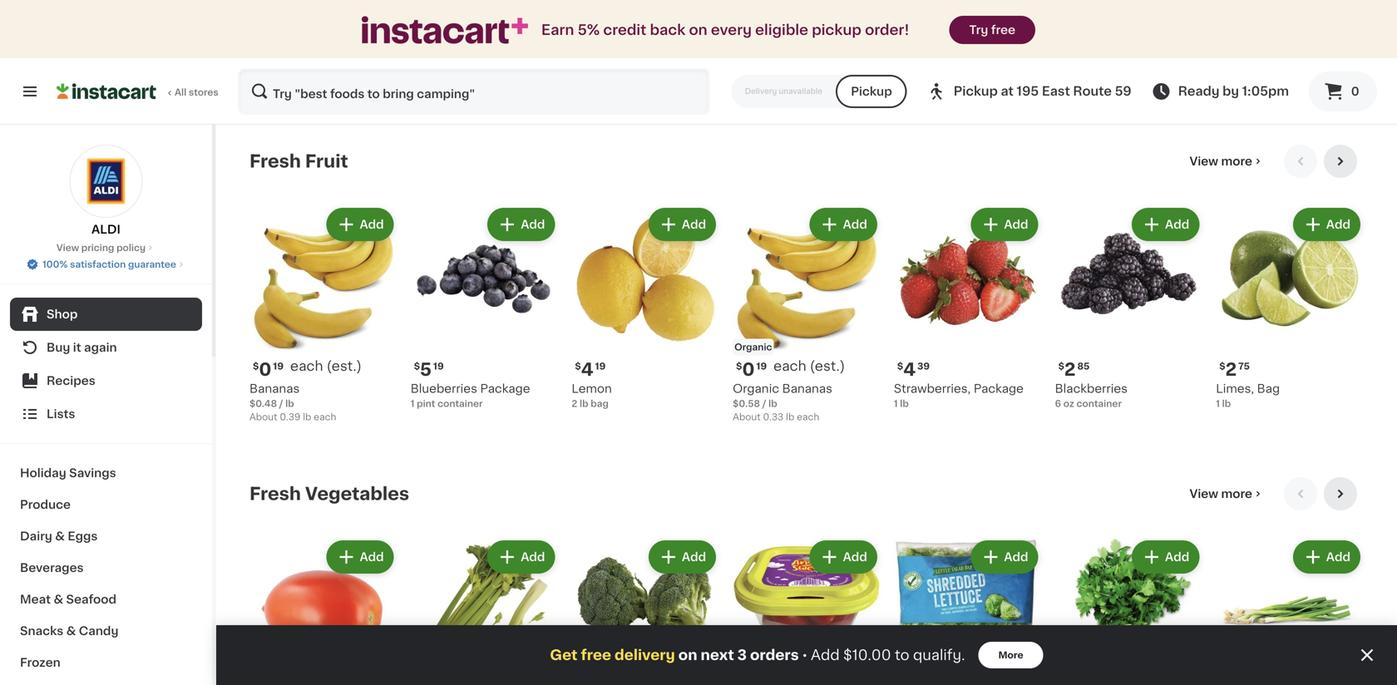 Task type: describe. For each thing, give the bounding box(es) containing it.
$ 4 39
[[898, 361, 930, 379]]

view more for fruit
[[1190, 156, 1253, 167]]

$ 2 75
[[1220, 361, 1251, 379]]

$ for blackberries
[[1059, 362, 1065, 371]]

view more for vegetables
[[1190, 488, 1253, 500]]

$ for lemon
[[575, 362, 581, 371]]

5
[[420, 361, 432, 379]]

1 for 4
[[894, 400, 898, 409]]

orders
[[750, 649, 799, 663]]

organic for organic bananas $0.58 / lb about 0.33 lb each
[[733, 383, 780, 395]]

dairy & eggs
[[20, 531, 98, 543]]

beverages
[[20, 562, 84, 574]]

blackberries
[[1056, 383, 1128, 395]]

limes,
[[1217, 383, 1255, 395]]

recipes
[[47, 375, 95, 387]]

4 for strawberries, package
[[904, 361, 916, 379]]

to
[[895, 649, 910, 663]]

container inside blueberries package 1 pint container
[[438, 400, 483, 409]]

ready by 1:05pm link
[[1152, 82, 1290, 102]]

0 vertical spatial on
[[689, 23, 708, 37]]

meat & seafood link
[[10, 584, 202, 616]]

view for fresh vegetables
[[1190, 488, 1219, 500]]

item carousel region containing fresh vegetables
[[250, 478, 1365, 686]]

holiday
[[20, 468, 66, 479]]

pickup at 195 east route 59
[[954, 85, 1132, 97]]

product group containing 5
[[411, 205, 559, 411]]

produce link
[[10, 489, 202, 521]]

frozen
[[20, 657, 61, 669]]

service type group
[[732, 75, 908, 108]]

3 $ from the left
[[736, 362, 743, 371]]

beverages link
[[10, 552, 202, 584]]

oz
[[1064, 400, 1075, 409]]

back
[[650, 23, 686, 37]]

snacks & candy link
[[10, 616, 202, 647]]

4 for lemon
[[581, 361, 594, 379]]

organic for organic
[[735, 343, 773, 352]]

59
[[1115, 85, 1132, 97]]

0 for organic bananas
[[743, 361, 755, 379]]

satisfaction
[[70, 260, 126, 269]]

pickup for pickup
[[851, 86, 893, 97]]

snacks & candy
[[20, 626, 119, 637]]

blackberries 6 oz container
[[1056, 383, 1128, 409]]

0 button
[[1310, 72, 1378, 111]]

view pricing policy
[[56, 243, 146, 253]]

0 inside button
[[1352, 86, 1360, 97]]

view more button for fresh vegetables
[[1184, 478, 1271, 511]]

meat
[[20, 594, 51, 606]]

lb up 0.33
[[769, 400, 778, 409]]

19 inside $ 4 19
[[595, 362, 606, 371]]

lemon 2 lb bag
[[572, 383, 612, 409]]

every
[[711, 23, 752, 37]]

fresh for fresh fruit
[[250, 153, 301, 170]]

0.39
[[280, 413, 301, 422]]

100% satisfaction guarantee button
[[26, 255, 186, 271]]

organic bananas $0.58 / lb about 0.33 lb each
[[733, 383, 833, 422]]

all stores
[[175, 88, 219, 97]]

guarantee
[[128, 260, 176, 269]]

$ for limes, bag
[[1220, 362, 1226, 371]]

snacks
[[20, 626, 63, 637]]

blueberries
[[411, 383, 478, 395]]

pricing
[[81, 243, 114, 253]]

limes, bag 1 lb
[[1217, 383, 1281, 409]]

get
[[550, 649, 578, 663]]

qualify.
[[914, 649, 966, 663]]

buy it again link
[[10, 331, 202, 364]]

$0.48
[[250, 400, 277, 409]]

pickup at 195 east route 59 button
[[928, 68, 1132, 115]]

seafood
[[66, 594, 116, 606]]

view for fresh fruit
[[1190, 156, 1219, 167]]

view pricing policy link
[[56, 241, 156, 255]]

2 for blackberries
[[1065, 361, 1076, 379]]

$0.19 each (estimated) element for bananas
[[250, 359, 397, 381]]

$ 4 19
[[575, 361, 606, 379]]

(est.) for organic bananas
[[810, 360, 846, 373]]

6
[[1056, 400, 1062, 409]]

item carousel region containing fresh fruit
[[250, 145, 1365, 464]]

try
[[970, 24, 989, 36]]

fresh for fresh vegetables
[[250, 486, 301, 503]]

view more button for fresh fruit
[[1184, 145, 1271, 178]]

1 $ from the left
[[253, 362, 259, 371]]

at
[[1001, 85, 1014, 97]]

eligible
[[756, 23, 809, 37]]

Search field
[[240, 70, 709, 113]]

blueberries package 1 pint container
[[411, 383, 530, 409]]

& for meat
[[54, 594, 63, 606]]

•
[[803, 649, 808, 662]]

/ inside organic bananas $0.58 / lb about 0.33 lb each
[[763, 400, 767, 409]]

$ 2 85
[[1059, 361, 1090, 379]]

dairy & eggs link
[[10, 521, 202, 552]]

pickup button
[[836, 75, 908, 108]]

$10.00
[[844, 649, 892, 663]]

it
[[73, 342, 81, 354]]

pint
[[417, 400, 436, 409]]

earn 5% credit back on every eligible pickup order!
[[542, 23, 910, 37]]

package for 4
[[974, 383, 1024, 395]]

lemon
[[572, 383, 612, 395]]

express icon image
[[362, 16, 528, 44]]

bananas $0.48 / lb about 0.39 lb each
[[250, 383, 336, 422]]

bag
[[1258, 383, 1281, 395]]

by
[[1223, 85, 1240, 97]]

/ inside bananas $0.48 / lb about 0.39 lb each
[[279, 400, 283, 409]]

lb inside limes, bag 1 lb
[[1223, 400, 1232, 409]]

more button
[[979, 642, 1044, 669]]

lists
[[47, 409, 75, 420]]

on inside treatment tracker modal dialog
[[679, 649, 698, 663]]

3
[[738, 649, 747, 663]]



Task type: locate. For each thing, give the bounding box(es) containing it.
1 4 from the left
[[581, 361, 594, 379]]

$ 0 19 each (est.) up bananas $0.48 / lb about 0.39 lb each
[[253, 360, 362, 379]]

instacart logo image
[[57, 82, 156, 102]]

2 horizontal spatial 2
[[1226, 361, 1237, 379]]

$ up $0.48
[[253, 362, 259, 371]]

$ up blueberries
[[414, 362, 420, 371]]

next
[[701, 649, 735, 663]]

2 $ from the left
[[414, 362, 420, 371]]

0 vertical spatial view more
[[1190, 156, 1253, 167]]

container down blackberries
[[1077, 400, 1122, 409]]

0 horizontal spatial $ 0 19 each (est.)
[[253, 360, 362, 379]]

0 horizontal spatial 1
[[411, 400, 415, 409]]

free inside treatment tracker modal dialog
[[581, 649, 612, 663]]

strawberries,
[[894, 383, 971, 395]]

pickup for pickup at 195 east route 59
[[954, 85, 998, 97]]

0 horizontal spatial package
[[481, 383, 530, 395]]

/
[[279, 400, 283, 409], [763, 400, 767, 409]]

each right 0.39
[[314, 413, 336, 422]]

19 right 5
[[434, 362, 444, 371]]

bananas up $0.48
[[250, 383, 300, 395]]

again
[[84, 342, 117, 354]]

1 view more button from the top
[[1184, 145, 1271, 178]]

4 19 from the left
[[595, 362, 606, 371]]

view more
[[1190, 156, 1253, 167], [1190, 488, 1253, 500]]

$ up '$0.58'
[[736, 362, 743, 371]]

1 vertical spatial more
[[1222, 488, 1253, 500]]

fresh down 0.39
[[250, 486, 301, 503]]

2 horizontal spatial 0
[[1352, 86, 1360, 97]]

1 $ 0 19 each (est.) from the left
[[253, 360, 362, 379]]

$ 5 19
[[414, 361, 444, 379]]

$ inside $ 4 19
[[575, 362, 581, 371]]

pickup inside popup button
[[954, 85, 998, 97]]

candy
[[79, 626, 119, 637]]

1 horizontal spatial about
[[733, 413, 761, 422]]

$0.19 each (estimated) element
[[250, 359, 397, 381], [733, 359, 881, 381]]

2 left 75
[[1226, 361, 1237, 379]]

0 vertical spatial view
[[1190, 156, 1219, 167]]

produce
[[20, 499, 71, 511]]

$ left 39
[[898, 362, 904, 371]]

3 1 from the left
[[1217, 400, 1221, 409]]

(est.) for bananas
[[327, 360, 362, 373]]

4 left 39
[[904, 361, 916, 379]]

1 vertical spatial &
[[54, 594, 63, 606]]

2 19 from the left
[[434, 362, 444, 371]]

item carousel region
[[250, 145, 1365, 464], [250, 478, 1365, 686]]

order!
[[865, 23, 910, 37]]

19 up bananas $0.48 / lb about 0.39 lb each
[[273, 362, 284, 371]]

1 vertical spatial view more
[[1190, 488, 1253, 500]]

each inside bananas $0.48 / lb about 0.39 lb each
[[314, 413, 336, 422]]

more
[[1222, 156, 1253, 167], [1222, 488, 1253, 500]]

2 package from the left
[[974, 383, 1024, 395]]

fruit
[[305, 153, 348, 170]]

100%
[[43, 260, 68, 269]]

1 horizontal spatial $0.19 each (estimated) element
[[733, 359, 881, 381]]

1 inside strawberries, package 1 lb
[[894, 400, 898, 409]]

earn
[[542, 23, 574, 37]]

package
[[481, 383, 530, 395], [974, 383, 1024, 395]]

aldi logo image
[[69, 145, 143, 218]]

1 vertical spatial free
[[581, 649, 612, 663]]

& left 'candy'
[[66, 626, 76, 637]]

1 $0.19 each (estimated) element from the left
[[250, 359, 397, 381]]

holiday savings link
[[10, 458, 202, 489]]

package right strawberries,
[[974, 383, 1024, 395]]

1
[[411, 400, 415, 409], [894, 400, 898, 409], [1217, 400, 1221, 409]]

0 vertical spatial free
[[992, 24, 1016, 36]]

(est.)
[[327, 360, 362, 373], [810, 360, 846, 373]]

(est.) up bananas $0.48 / lb about 0.39 lb each
[[327, 360, 362, 373]]

free for get
[[581, 649, 612, 663]]

add inside treatment tracker modal dialog
[[811, 649, 840, 663]]

1 1 from the left
[[411, 400, 415, 409]]

& for snacks
[[66, 626, 76, 637]]

2 view more button from the top
[[1184, 478, 1271, 511]]

each up bananas $0.48 / lb about 0.39 lb each
[[290, 360, 323, 373]]

more for fresh fruit
[[1222, 156, 1253, 167]]

container inside blackberries 6 oz container
[[1077, 400, 1122, 409]]

$ up lemon
[[575, 362, 581, 371]]

treatment tracker modal dialog
[[216, 626, 1398, 686]]

0 horizontal spatial 0
[[259, 361, 272, 379]]

route
[[1074, 85, 1112, 97]]

bag
[[591, 400, 609, 409]]

1 horizontal spatial 0
[[743, 361, 755, 379]]

0 vertical spatial item carousel region
[[250, 145, 1365, 464]]

$ 0 19 each (est.) for bananas
[[253, 360, 362, 379]]

0 horizontal spatial /
[[279, 400, 283, 409]]

7 $ from the left
[[1220, 362, 1226, 371]]

package for 5
[[481, 383, 530, 395]]

0 horizontal spatial pickup
[[851, 86, 893, 97]]

2 horizontal spatial 1
[[1217, 400, 1221, 409]]

1 horizontal spatial $ 0 19 each (est.)
[[736, 360, 846, 379]]

1 package from the left
[[481, 383, 530, 395]]

5%
[[578, 23, 600, 37]]

1 vertical spatial organic
[[733, 383, 780, 395]]

all
[[175, 88, 187, 97]]

2 view more from the top
[[1190, 488, 1253, 500]]

holiday savings
[[20, 468, 116, 479]]

vegetables
[[305, 486, 409, 503]]

$ 0 19 each (est.) for organic
[[736, 360, 846, 379]]

0 vertical spatial fresh
[[250, 153, 301, 170]]

lb inside lemon 2 lb bag
[[580, 400, 589, 409]]

1 fresh from the top
[[250, 153, 301, 170]]

$ 0 19 each (est.) up organic bananas $0.58 / lb about 0.33 lb each
[[736, 360, 846, 379]]

1 horizontal spatial pickup
[[954, 85, 998, 97]]

aldi
[[92, 224, 121, 235]]

package inside strawberries, package 1 lb
[[974, 383, 1024, 395]]

1 for 2
[[1217, 400, 1221, 409]]

1 inside blueberries package 1 pint container
[[411, 400, 415, 409]]

2 for limes, bag
[[1226, 361, 1237, 379]]

(est.) up organic bananas $0.58 / lb about 0.33 lb each
[[810, 360, 846, 373]]

lb inside strawberries, package 1 lb
[[900, 400, 909, 409]]

pickup
[[954, 85, 998, 97], [851, 86, 893, 97]]

$
[[253, 362, 259, 371], [414, 362, 420, 371], [736, 362, 743, 371], [1059, 362, 1065, 371], [575, 362, 581, 371], [898, 362, 904, 371], [1220, 362, 1226, 371]]

0 vertical spatial view more button
[[1184, 145, 1271, 178]]

bananas inside bananas $0.48 / lb about 0.39 lb each
[[250, 383, 300, 395]]

1 down 'limes,'
[[1217, 400, 1221, 409]]

about inside bananas $0.48 / lb about 0.39 lb each
[[250, 413, 278, 422]]

5 $ from the left
[[575, 362, 581, 371]]

2 (est.) from the left
[[810, 360, 846, 373]]

frozen link
[[10, 647, 202, 679]]

/ up 0.33
[[763, 400, 767, 409]]

0 vertical spatial &
[[55, 531, 65, 543]]

main content containing fresh fruit
[[216, 125, 1398, 686]]

0 vertical spatial more
[[1222, 156, 1253, 167]]

aldi link
[[69, 145, 143, 238]]

try free
[[970, 24, 1016, 36]]

$ inside $ 2 75
[[1220, 362, 1226, 371]]

$ for strawberries, package
[[898, 362, 904, 371]]

1 horizontal spatial 1
[[894, 400, 898, 409]]

2 $0.19 each (estimated) element from the left
[[733, 359, 881, 381]]

1 horizontal spatial free
[[992, 24, 1016, 36]]

1 vertical spatial view more button
[[1184, 478, 1271, 511]]

recipes link
[[10, 364, 202, 398]]

1 vertical spatial item carousel region
[[250, 478, 1365, 686]]

free right try
[[992, 24, 1016, 36]]

2 vertical spatial view
[[1190, 488, 1219, 500]]

get free delivery on next 3 orders • add $10.00 to qualify.
[[550, 649, 966, 663]]

1 view more from the top
[[1190, 156, 1253, 167]]

add
[[360, 219, 384, 230], [521, 219, 545, 230], [682, 219, 707, 230], [843, 219, 868, 230], [1005, 219, 1029, 230], [1166, 219, 1190, 230], [1327, 219, 1351, 230], [360, 552, 384, 563], [521, 552, 545, 563], [682, 552, 707, 563], [843, 552, 868, 563], [1005, 552, 1029, 563], [1166, 552, 1190, 563], [1327, 552, 1351, 563], [811, 649, 840, 663]]

on right back on the left top of page
[[689, 23, 708, 37]]

1 bananas from the left
[[250, 383, 300, 395]]

meat & seafood
[[20, 594, 116, 606]]

more for fresh vegetables
[[1222, 488, 1253, 500]]

3 19 from the left
[[757, 362, 767, 371]]

1 about from the left
[[250, 413, 278, 422]]

0 horizontal spatial bananas
[[250, 383, 300, 395]]

bananas inside organic bananas $0.58 / lb about 0.33 lb each
[[783, 383, 833, 395]]

buy it again
[[47, 342, 117, 354]]

main content
[[216, 125, 1398, 686]]

lb left bag
[[580, 400, 589, 409]]

2 item carousel region from the top
[[250, 478, 1365, 686]]

1 item carousel region from the top
[[250, 145, 1365, 464]]

shop link
[[10, 298, 202, 331]]

2 inside lemon 2 lb bag
[[572, 400, 578, 409]]

2 vertical spatial &
[[66, 626, 76, 637]]

195
[[1017, 85, 1039, 97]]

each right 0.33
[[797, 413, 820, 422]]

lb up 0.39
[[286, 400, 294, 409]]

1 more from the top
[[1222, 156, 1253, 167]]

lists link
[[10, 398, 202, 431]]

credit
[[604, 23, 647, 37]]

None search field
[[238, 68, 710, 115]]

dairy
[[20, 531, 52, 543]]

19 up lemon
[[595, 362, 606, 371]]

1 horizontal spatial 4
[[904, 361, 916, 379]]

2 container from the left
[[1077, 400, 1122, 409]]

lb down strawberries,
[[900, 400, 909, 409]]

39
[[918, 362, 930, 371]]

6 $ from the left
[[898, 362, 904, 371]]

0 horizontal spatial about
[[250, 413, 278, 422]]

$0.19 each (estimated) element for organic bananas
[[733, 359, 881, 381]]

0 for bananas
[[259, 361, 272, 379]]

$ inside the "$ 5 19"
[[414, 362, 420, 371]]

1 left pint on the bottom of the page
[[411, 400, 415, 409]]

all stores link
[[57, 68, 220, 115]]

package right blueberries
[[481, 383, 530, 395]]

$ left 75
[[1220, 362, 1226, 371]]

1 container from the left
[[438, 400, 483, 409]]

$ inside $ 4 39
[[898, 362, 904, 371]]

free
[[992, 24, 1016, 36], [581, 649, 612, 663]]

on left next
[[679, 649, 698, 663]]

policy
[[117, 243, 146, 253]]

2 more from the top
[[1222, 488, 1253, 500]]

1 / from the left
[[279, 400, 283, 409]]

about down $0.48
[[250, 413, 278, 422]]

& right meat
[[54, 594, 63, 606]]

package inside blueberries package 1 pint container
[[481, 383, 530, 395]]

0 horizontal spatial free
[[581, 649, 612, 663]]

pickup left at
[[954, 85, 998, 97]]

0 horizontal spatial 2
[[572, 400, 578, 409]]

0 horizontal spatial (est.)
[[327, 360, 362, 373]]

2 1 from the left
[[894, 400, 898, 409]]

19 up '$0.58'
[[757, 362, 767, 371]]

/ up 0.39
[[279, 400, 283, 409]]

view inside view pricing policy link
[[56, 243, 79, 253]]

lb right 0.33
[[786, 413, 795, 422]]

bananas up 0.33
[[783, 383, 833, 395]]

2 $ 0 19 each (est.) from the left
[[736, 360, 846, 379]]

2 bananas from the left
[[783, 383, 833, 395]]

product group
[[250, 205, 397, 424], [411, 205, 559, 411], [572, 205, 720, 411], [733, 205, 881, 424], [894, 205, 1042, 411], [1056, 205, 1203, 411], [1217, 205, 1365, 411], [250, 538, 397, 686], [411, 538, 559, 686], [572, 538, 720, 686], [733, 538, 881, 686], [894, 538, 1042, 686], [1056, 538, 1203, 686], [1217, 538, 1365, 686]]

pickup
[[812, 23, 862, 37]]

0 horizontal spatial 4
[[581, 361, 594, 379]]

1 horizontal spatial package
[[974, 383, 1024, 395]]

fresh left fruit
[[250, 153, 301, 170]]

100% satisfaction guarantee
[[43, 260, 176, 269]]

lb
[[286, 400, 294, 409], [769, 400, 778, 409], [580, 400, 589, 409], [900, 400, 909, 409], [1223, 400, 1232, 409], [303, 413, 312, 422], [786, 413, 795, 422]]

2 fresh from the top
[[250, 486, 301, 503]]

about down '$0.58'
[[733, 413, 761, 422]]

2 down lemon
[[572, 400, 578, 409]]

2 left 85
[[1065, 361, 1076, 379]]

strawberries, package 1 lb
[[894, 383, 1024, 409]]

& for dairy
[[55, 531, 65, 543]]

& inside 'link'
[[55, 531, 65, 543]]

lb right 0.39
[[303, 413, 312, 422]]

2 4 from the left
[[904, 361, 916, 379]]

on
[[689, 23, 708, 37], [679, 649, 698, 663]]

free for try
[[992, 24, 1016, 36]]

$0.19 each (estimated) element up bananas $0.48 / lb about 0.39 lb each
[[250, 359, 397, 381]]

1 horizontal spatial /
[[763, 400, 767, 409]]

container down blueberries
[[438, 400, 483, 409]]

delivery
[[615, 649, 675, 663]]

2 about from the left
[[733, 413, 761, 422]]

1 vertical spatial view
[[56, 243, 79, 253]]

1 19 from the left
[[273, 362, 284, 371]]

1 horizontal spatial 2
[[1065, 361, 1076, 379]]

pickup inside button
[[851, 86, 893, 97]]

about inside organic bananas $0.58 / lb about 0.33 lb each
[[733, 413, 761, 422]]

savings
[[69, 468, 116, 479]]

organic inside organic bananas $0.58 / lb about 0.33 lb each
[[733, 383, 780, 395]]

free right get at the bottom of page
[[581, 649, 612, 663]]

view
[[1190, 156, 1219, 167], [56, 243, 79, 253], [1190, 488, 1219, 500]]

1 vertical spatial fresh
[[250, 486, 301, 503]]

1 horizontal spatial bananas
[[783, 383, 833, 395]]

1:05pm
[[1243, 85, 1290, 97]]

1 (est.) from the left
[[327, 360, 362, 373]]

1 vertical spatial on
[[679, 649, 698, 663]]

1 down $ 4 39
[[894, 400, 898, 409]]

0 horizontal spatial container
[[438, 400, 483, 409]]

$ left 85
[[1059, 362, 1065, 371]]

$ for blueberries package
[[414, 362, 420, 371]]

2 / from the left
[[763, 400, 767, 409]]

0.33
[[763, 413, 784, 422]]

1 inside limes, bag 1 lb
[[1217, 400, 1221, 409]]

1 horizontal spatial container
[[1077, 400, 1122, 409]]

east
[[1042, 85, 1071, 97]]

fresh vegetables
[[250, 486, 409, 503]]

fresh
[[250, 153, 301, 170], [250, 486, 301, 503]]

pickup down order!
[[851, 86, 893, 97]]

1 horizontal spatial (est.)
[[810, 360, 846, 373]]

$0.58
[[733, 400, 761, 409]]

$ inside the $ 2 85
[[1059, 362, 1065, 371]]

0 vertical spatial organic
[[735, 343, 773, 352]]

1 for 5
[[411, 400, 415, 409]]

4 $ from the left
[[1059, 362, 1065, 371]]

$0.19 each (estimated) element up organic bananas $0.58 / lb about 0.33 lb each
[[733, 359, 881, 381]]

each up organic bananas $0.58 / lb about 0.33 lb each
[[774, 360, 807, 373]]

more
[[999, 651, 1024, 660]]

eggs
[[68, 531, 98, 543]]

ready by 1:05pm
[[1179, 85, 1290, 97]]

& left eggs
[[55, 531, 65, 543]]

19 inside the "$ 5 19"
[[434, 362, 444, 371]]

4 up lemon
[[581, 361, 594, 379]]

0 horizontal spatial $0.19 each (estimated) element
[[250, 359, 397, 381]]

lb down 'limes,'
[[1223, 400, 1232, 409]]

each inside organic bananas $0.58 / lb about 0.33 lb each
[[797, 413, 820, 422]]

shop
[[47, 309, 78, 320]]



Task type: vqa. For each thing, say whether or not it's contained in the screenshot.
View More associated with Fruit
yes



